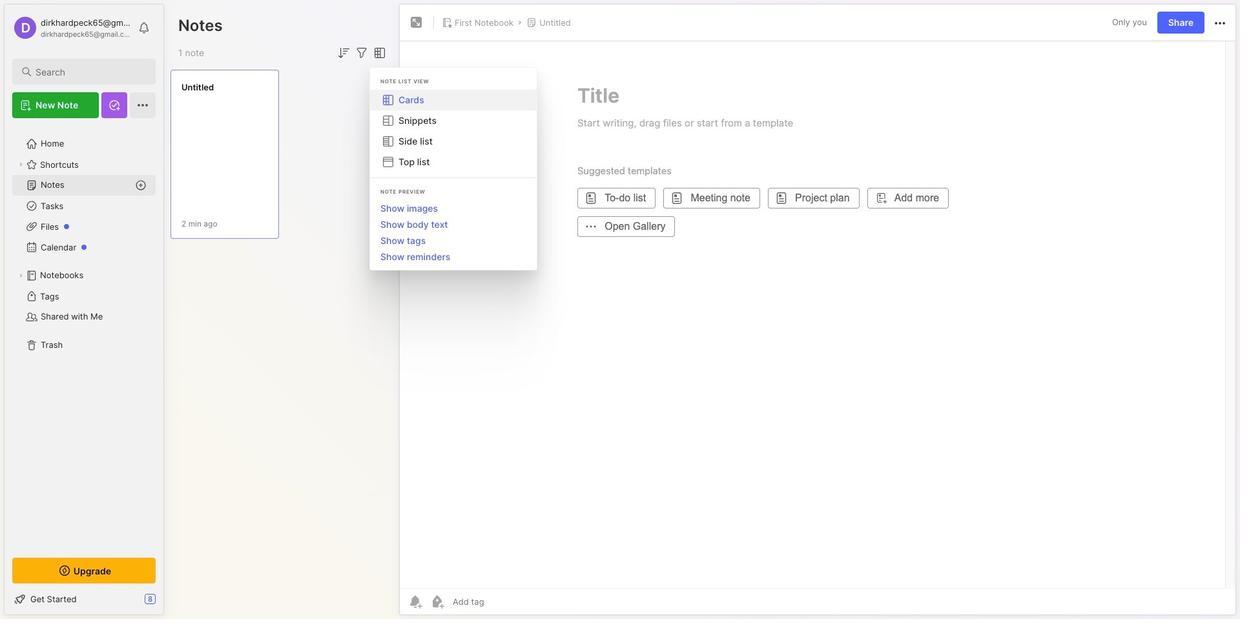 Task type: vqa. For each thing, say whether or not it's contained in the screenshot.
1st Dropdown List 'menu' from the top
yes



Task type: locate. For each thing, give the bounding box(es) containing it.
1 vertical spatial dropdown list menu
[[370, 200, 537, 265]]

None search field
[[36, 64, 144, 79]]

Account field
[[12, 15, 132, 41]]

Help and Learning task checklist field
[[5, 589, 164, 610]]

expand notebooks image
[[17, 272, 25, 280]]

1 dropdown list menu from the top
[[370, 90, 537, 173]]

dropdown list menu
[[370, 90, 537, 173], [370, 200, 537, 265]]

Search text field
[[36, 66, 144, 78]]

menu item
[[370, 90, 537, 111]]

tree inside main "element"
[[5, 126, 164, 547]]

tree
[[5, 126, 164, 547]]

note window element
[[399, 4, 1237, 619]]

main element
[[0, 0, 168, 620]]

0 vertical spatial dropdown list menu
[[370, 90, 537, 173]]

add a reminder image
[[408, 595, 423, 610]]

2 dropdown list menu from the top
[[370, 200, 537, 265]]

View options field
[[370, 45, 388, 61]]

More actions field
[[1213, 14, 1229, 31]]

add filters image
[[354, 45, 370, 61]]



Task type: describe. For each thing, give the bounding box(es) containing it.
Sort options field
[[336, 45, 352, 61]]

add tag image
[[430, 595, 445, 610]]

expand note image
[[409, 15, 425, 30]]

Note Editor text field
[[400, 41, 1236, 589]]

Add tag field
[[452, 597, 549, 608]]

Add filters field
[[354, 45, 370, 61]]

more actions image
[[1213, 15, 1229, 31]]

none search field inside main "element"
[[36, 64, 144, 79]]



